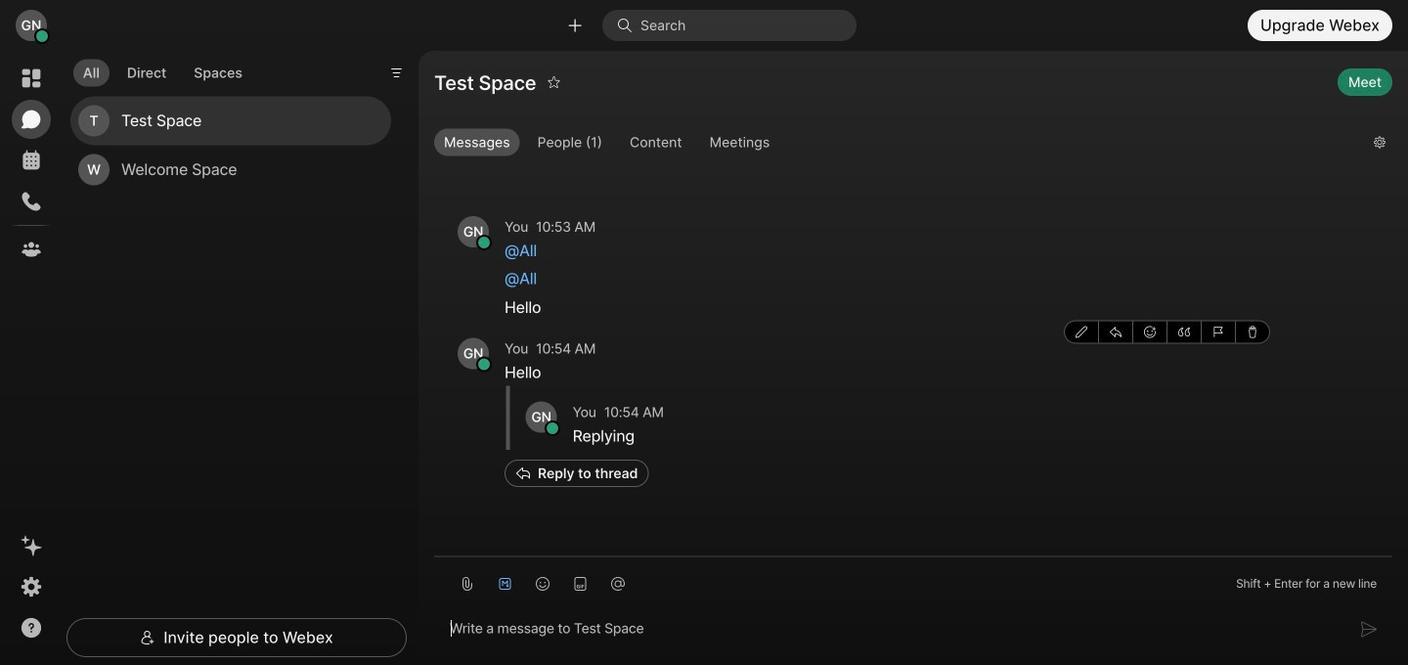 Task type: locate. For each thing, give the bounding box(es) containing it.
tab list
[[68, 47, 257, 92]]

group
[[434, 129, 1359, 160], [1064, 320, 1271, 344]]

navigation
[[0, 51, 63, 665]]

test space list item
[[70, 96, 391, 145]]

webex tab list
[[12, 59, 51, 269]]

delete message image
[[1247, 326, 1259, 338]]

0 vertical spatial group
[[434, 129, 1359, 160]]

group inside messages list
[[1064, 320, 1271, 344]]

1 vertical spatial group
[[1064, 320, 1271, 344]]

reply to thread image
[[1110, 326, 1122, 338]]

quote message image
[[1179, 326, 1190, 338]]

message composer toolbar element
[[434, 557, 1393, 603]]



Task type: describe. For each thing, give the bounding box(es) containing it.
flag for follow-up image
[[1213, 326, 1225, 338]]

add reaction image
[[1144, 326, 1156, 338]]

edit message image
[[1076, 326, 1088, 338]]

messages list
[[434, 161, 1393, 528]]

welcome space list item
[[70, 145, 391, 194]]



Task type: vqa. For each thing, say whether or not it's contained in the screenshot.
the top 'name@email.com' email field
no



